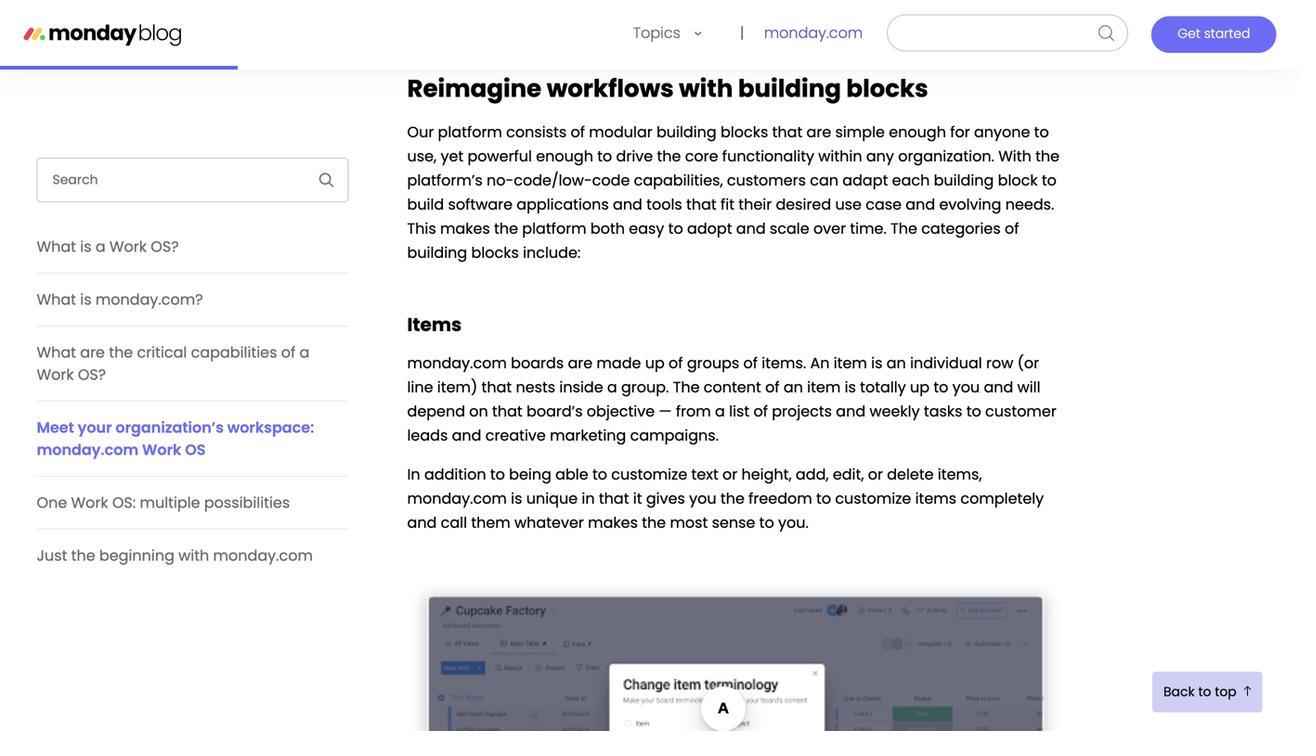 Task type: describe. For each thing, give the bounding box(es) containing it.
you inside monday.com boards are made up of groups of items. an item is an individual row (or line item) that nests inside a group. the content of an item is totally up to you and will depend on that board's objective — from a list of projects and weekly tasks to customer leads and creative marketing campaigns.
[[953, 377, 980, 398]]

to up in
[[592, 464, 607, 485]]

our platform consists of modular building blocks that are simple enough for anyone to use, yet powerful enough to drive the core functionality within any organization. with the platform's no-code/low-code capabilities, customers can adapt each building block to build software applications and tools that fit their desired use case and evolving needs. this makes the platform both easy to adopt and scale over time. the categories of building blocks include:
[[407, 122, 1060, 263]]

your
[[78, 417, 112, 438]]

2 or from the left
[[868, 464, 883, 485]]

of right the consists
[[571, 122, 585, 143]]

gives
[[646, 489, 685, 509]]

campaigns.
[[630, 425, 719, 446]]

leads
[[407, 425, 448, 446]]

freedom
[[749, 489, 812, 509]]

monday.com inside meet your organization's workspace: monday.com work os
[[37, 440, 139, 461]]

work inside meet your organization's workspace: monday.com work os
[[142, 440, 181, 461]]

with inside just the beginning with monday.com link
[[178, 546, 209, 566]]

consists
[[506, 122, 567, 143]]

of inside what are the critical capabilities of a work os?
[[281, 342, 296, 363]]

fit
[[721, 194, 735, 215]]

to right tasks
[[966, 401, 981, 422]]

get started link
[[1152, 16, 1276, 53]]

the right just
[[71, 546, 95, 566]]

makes inside in addition to being able to customize text or height, add, edit, or delete items, monday.com is unique in that it gives you the freedom to customize items completely and call them whatever makes the most sense to you.
[[588, 513, 638, 534]]

platform's
[[407, 170, 483, 191]]

being
[[509, 464, 552, 485]]

organization.
[[898, 146, 995, 167]]

building up core
[[657, 122, 717, 143]]

one
[[37, 493, 67, 514]]

are inside our platform consists of modular building blocks that are simple enough for anyone to use, yet powerful enough to drive the core functionality within any organization. with the platform's no-code/low-code capabilities, customers can adapt each building block to build software applications and tools that fit their desired use case and evolving needs. this makes the platform both easy to adopt and scale over time. the categories of building blocks include:
[[807, 122, 831, 143]]

the down gives
[[642, 513, 666, 534]]

to down add,
[[816, 489, 831, 509]]

our
[[407, 122, 434, 143]]

back to top
[[1164, 684, 1240, 702]]

can
[[810, 170, 839, 191]]

of right list
[[754, 401, 768, 422]]

that up the on
[[482, 377, 512, 398]]

one work os: multiple possibilities
[[37, 493, 290, 514]]

is up "totally"
[[871, 353, 883, 374]]

back
[[1164, 684, 1195, 702]]

what are the critical capabilities of a work os?
[[37, 342, 310, 385]]

list
[[729, 401, 750, 422]]

0 horizontal spatial platform
[[438, 122, 502, 143]]

beginning
[[99, 546, 174, 566]]

is down what is a work os?
[[80, 289, 92, 310]]

any
[[866, 146, 894, 167]]

yet
[[441, 146, 464, 167]]

projects
[[772, 401, 832, 422]]

the inside monday.com boards are made up of groups of items. an item is an individual row (or line item) that nests inside a group. the content of an item is totally up to you and will depend on that board's objective — from a list of projects and weekly tasks to customer leads and creative marketing campaigns.
[[673, 377, 700, 398]]

what for what is monday.com?
[[37, 289, 76, 310]]

started
[[1204, 25, 1250, 43]]

line
[[407, 377, 433, 398]]

topics link
[[632, 0, 703, 68]]

items menu image
[[407, 580, 1063, 732]]

0 vertical spatial up
[[645, 353, 665, 374]]

height,
[[742, 464, 792, 485]]

code
[[592, 170, 630, 191]]

1 horizontal spatial platform
[[522, 218, 587, 239]]

os
[[185, 440, 206, 461]]

1 horizontal spatial os?
[[151, 236, 179, 257]]

what for what are the critical capabilities of a work os?
[[37, 342, 76, 363]]

needs.
[[1006, 194, 1054, 215]]

and down their
[[736, 218, 766, 239]]

addition
[[424, 464, 486, 485]]

inside
[[559, 377, 603, 398]]

and down the on
[[452, 425, 482, 446]]

scale
[[770, 218, 810, 239]]

boards
[[511, 353, 564, 374]]

2 horizontal spatial blocks
[[846, 72, 928, 106]]

text
[[691, 464, 719, 485]]

whatever
[[515, 513, 584, 534]]

you.
[[778, 513, 809, 534]]

block
[[998, 170, 1038, 191]]

capabilities
[[191, 342, 277, 363]]

will
[[1017, 377, 1041, 398]]

1 or from the left
[[723, 464, 738, 485]]

core
[[685, 146, 718, 167]]

what for what is a work os?
[[37, 236, 76, 257]]

nests
[[516, 377, 556, 398]]

capabilities,
[[634, 170, 723, 191]]

topics
[[633, 22, 681, 43]]

critical
[[137, 342, 187, 363]]

work inside what are the critical capabilities of a work os?
[[37, 365, 74, 385]]

that up "adopt"
[[686, 194, 717, 215]]

what is a work os?
[[37, 236, 179, 257]]

to right anyone on the right top of the page
[[1034, 122, 1049, 143]]

group.
[[621, 377, 669, 398]]

1 vertical spatial blocks
[[721, 122, 768, 143]]

monday.com link
[[763, 0, 864, 68]]

items
[[407, 312, 462, 338]]

of down items. at right
[[765, 377, 780, 398]]

monday.com inside monday.com boards are made up of groups of items. an item is an individual row (or line item) that nests inside a group. the content of an item is totally up to you and will depend on that board's objective — from a list of projects and weekly tasks to customer leads and creative marketing campaigns.
[[407, 353, 507, 374]]

with
[[999, 146, 1032, 167]]

the up capabilities,
[[657, 146, 681, 167]]

back to top button
[[1152, 672, 1263, 713]]

a up what is monday.com?
[[95, 236, 106, 257]]

case
[[866, 194, 902, 215]]

to up tasks
[[934, 377, 949, 398]]

you inside in addition to being able to customize text or height, add, edit, or delete items, monday.com is unique in that it gives you the freedom to customize items completely and call them whatever makes the most sense to you.
[[689, 489, 717, 509]]

get started
[[1178, 25, 1250, 43]]

for
[[950, 122, 970, 143]]

get
[[1178, 25, 1201, 43]]

top
[[1215, 684, 1237, 702]]

items,
[[938, 464, 982, 485]]

simple
[[835, 122, 885, 143]]

build
[[407, 194, 444, 215]]

1 vertical spatial an
[[784, 377, 803, 398]]

is left "totally"
[[845, 377, 856, 398]]

totally
[[860, 377, 906, 398]]

tasks
[[924, 401, 963, 422]]

drive
[[616, 146, 653, 167]]

what are the critical capabilities of a work os? link
[[37, 327, 349, 401]]

possibilities
[[204, 493, 290, 514]]

delete
[[887, 464, 934, 485]]

are inside what are the critical capabilities of a work os?
[[80, 342, 105, 363]]

an
[[810, 353, 830, 374]]

groups
[[687, 353, 739, 374]]

building down monday.com link
[[738, 72, 841, 106]]

the down software
[[494, 218, 518, 239]]

1 horizontal spatial enough
[[889, 122, 946, 143]]

1 vertical spatial item
[[807, 377, 841, 398]]

meet
[[37, 417, 74, 438]]

it
[[633, 489, 642, 509]]



Task type: locate. For each thing, give the bounding box(es) containing it.
what down what is a work os?
[[37, 289, 76, 310]]

work left os: at the bottom left of the page
[[71, 493, 108, 514]]

desired
[[776, 194, 831, 215]]

multiple
[[140, 493, 200, 514]]

are inside monday.com boards are made up of groups of items. an item is an individual row (or line item) that nests inside a group. the content of an item is totally up to you and will depend on that board's objective — from a list of projects and weekly tasks to customer leads and creative marketing campaigns.
[[568, 353, 593, 374]]

to up needs.
[[1042, 170, 1057, 191]]

the inside our platform consists of modular building blocks that are simple enough for anyone to use, yet powerful enough to drive the core functionality within any organization. with the platform's no-code/low-code capabilities, customers can adapt each building block to build software applications and tools that fit their desired use case and evolving needs. this makes the platform both easy to adopt and scale over time. the categories of building blocks include:
[[891, 218, 917, 239]]

platform
[[438, 122, 502, 143], [522, 218, 587, 239]]

that left it
[[599, 489, 629, 509]]

unique
[[526, 489, 578, 509]]

are down what is monday.com?
[[80, 342, 105, 363]]

os? up your
[[78, 365, 106, 385]]

what up meet
[[37, 342, 76, 363]]

are up within
[[807, 122, 831, 143]]

makes
[[440, 218, 490, 239], [588, 513, 638, 534]]

modular
[[589, 122, 653, 143]]

0 horizontal spatial enough
[[536, 146, 593, 167]]

0 horizontal spatial blocks
[[471, 243, 519, 263]]

what
[[37, 236, 76, 257], [37, 289, 76, 310], [37, 342, 76, 363]]

0 horizontal spatial makes
[[440, 218, 490, 239]]

with down topics link
[[679, 72, 733, 106]]

0 vertical spatial customize
[[611, 464, 687, 485]]

blocks up functionality
[[721, 122, 768, 143]]

item right an
[[834, 353, 867, 374]]

an up "totally"
[[887, 353, 906, 374]]

search text field
[[887, 14, 1087, 52]]

1 horizontal spatial blocks
[[721, 122, 768, 143]]

of right capabilities
[[281, 342, 296, 363]]

to left being
[[490, 464, 505, 485]]

you down individual
[[953, 377, 980, 398]]

code/low-
[[514, 170, 592, 191]]

0 vertical spatial enough
[[889, 122, 946, 143]]

item down an
[[807, 377, 841, 398]]

0 vertical spatial an
[[887, 353, 906, 374]]

1 horizontal spatial with
[[679, 72, 733, 106]]

1 horizontal spatial are
[[568, 353, 593, 374]]

and down row
[[984, 377, 1013, 398]]

and inside in addition to being able to customize text or height, add, edit, or delete items, monday.com is unique in that it gives you the freedom to customize items completely and call them whatever makes the most sense to you.
[[407, 513, 437, 534]]

item)
[[437, 377, 478, 398]]

a left list
[[715, 401, 725, 422]]

work up meet
[[37, 365, 74, 385]]

customer
[[985, 401, 1057, 422]]

1 what from the top
[[37, 236, 76, 257]]

0 horizontal spatial up
[[645, 353, 665, 374]]

(or
[[1017, 353, 1039, 374]]

the up from
[[673, 377, 700, 398]]

workspace:
[[227, 417, 314, 438]]

what is monday.com? link
[[37, 274, 349, 326]]

building down this
[[407, 243, 467, 263]]

use,
[[407, 146, 437, 167]]

item
[[834, 353, 867, 374], [807, 377, 841, 398]]

os? up monday.com?
[[151, 236, 179, 257]]

work up what is monday.com?
[[110, 236, 147, 257]]

functionality
[[722, 146, 814, 167]]

and left call
[[407, 513, 437, 534]]

0 horizontal spatial are
[[80, 342, 105, 363]]

1 vertical spatial with
[[178, 546, 209, 566]]

in addition to being able to customize text or height, add, edit, or delete items, monday.com is unique in that it gives you the freedom to customize items completely and call them whatever makes the most sense to you.
[[407, 464, 1044, 534]]

monday.com?
[[95, 289, 203, 310]]

0 vertical spatial blocks
[[846, 72, 928, 106]]

0 horizontal spatial with
[[178, 546, 209, 566]]

what inside what are the critical capabilities of a work os?
[[37, 342, 76, 363]]

you down "text" on the bottom
[[689, 489, 717, 509]]

applications
[[517, 194, 609, 215]]

1 horizontal spatial makes
[[588, 513, 638, 534]]

customize
[[611, 464, 687, 485], [835, 489, 911, 509]]

1 vertical spatial customize
[[835, 489, 911, 509]]

of
[[571, 122, 585, 143], [1005, 218, 1019, 239], [281, 342, 296, 363], [669, 353, 683, 374], [743, 353, 758, 374], [765, 377, 780, 398], [754, 401, 768, 422]]

or right "edit,"
[[868, 464, 883, 485]]

to left top
[[1198, 684, 1211, 702]]

of up content
[[743, 353, 758, 374]]

up up tasks
[[910, 377, 930, 398]]

and down "totally"
[[836, 401, 866, 422]]

blocks down software
[[471, 243, 519, 263]]

an up 'projects'
[[784, 377, 803, 398]]

1 horizontal spatial an
[[887, 353, 906, 374]]

0 vertical spatial with
[[679, 72, 733, 106]]

1 horizontal spatial the
[[891, 218, 917, 239]]

tools
[[646, 194, 682, 215]]

the down "case"
[[891, 218, 917, 239]]

monday.com blog image
[[23, 17, 183, 49]]

reimagine
[[407, 72, 542, 106]]

0 vertical spatial you
[[953, 377, 980, 398]]

0 vertical spatial makes
[[440, 218, 490, 239]]

makes down software
[[440, 218, 490, 239]]

customize up it
[[611, 464, 687, 485]]

most
[[670, 513, 708, 534]]

0 vertical spatial the
[[891, 218, 917, 239]]

1 horizontal spatial up
[[910, 377, 930, 398]]

0 vertical spatial item
[[834, 353, 867, 374]]

to up the code
[[597, 146, 612, 167]]

1 horizontal spatial or
[[868, 464, 883, 485]]

1 vertical spatial platform
[[522, 218, 587, 239]]

0 vertical spatial what
[[37, 236, 76, 257]]

are
[[807, 122, 831, 143], [80, 342, 105, 363], [568, 353, 593, 374]]

just
[[37, 546, 67, 566]]

makes down in
[[588, 513, 638, 534]]

the
[[657, 146, 681, 167], [1036, 146, 1060, 167], [494, 218, 518, 239], [109, 342, 133, 363], [721, 489, 745, 509], [642, 513, 666, 534], [71, 546, 95, 566]]

1 horizontal spatial you
[[953, 377, 980, 398]]

software
[[448, 194, 513, 215]]

made
[[597, 353, 641, 374]]

what up what is monday.com?
[[37, 236, 76, 257]]

0 horizontal spatial os?
[[78, 365, 106, 385]]

that up functionality
[[772, 122, 803, 143]]

0 vertical spatial platform
[[438, 122, 502, 143]]

is inside in addition to being able to customize text or height, add, edit, or delete items, monday.com is unique in that it gives you the freedom to customize items completely and call them whatever makes the most sense to you.
[[511, 489, 522, 509]]

is up what is monday.com?
[[80, 236, 92, 257]]

of left groups
[[669, 353, 683, 374]]

work down organization's
[[142, 440, 181, 461]]

customize down "edit,"
[[835, 489, 911, 509]]

call
[[441, 513, 467, 534]]

2 vertical spatial blocks
[[471, 243, 519, 263]]

easy
[[629, 218, 664, 239]]

up up 'group.'
[[645, 353, 665, 374]]

to down tools
[[668, 218, 683, 239]]

to left you.
[[759, 513, 774, 534]]

creative
[[485, 425, 546, 446]]

customers
[[727, 170, 806, 191]]

blocks up 'simple'
[[846, 72, 928, 106]]

or
[[723, 464, 738, 485], [868, 464, 883, 485]]

3 what from the top
[[37, 342, 76, 363]]

individual
[[910, 353, 982, 374]]

0 horizontal spatial the
[[673, 377, 700, 398]]

1 vertical spatial the
[[673, 377, 700, 398]]

0 horizontal spatial you
[[689, 489, 717, 509]]

the
[[891, 218, 917, 239], [673, 377, 700, 398]]

the up sense
[[721, 489, 745, 509]]

a right capabilities
[[299, 342, 310, 363]]

their
[[739, 194, 772, 215]]

1 vertical spatial makes
[[588, 513, 638, 534]]

that up creative
[[492, 401, 523, 422]]

marketing
[[550, 425, 626, 446]]

0 horizontal spatial an
[[784, 377, 803, 398]]

are up inside
[[568, 353, 593, 374]]

monday.com boards are made up of groups of items. an item is an individual row (or line item) that nests inside a group. the content of an item is totally up to you and will depend on that board's objective — from a list of projects and weekly tasks to customer leads and creative marketing campaigns.
[[407, 353, 1057, 446]]

and down the code
[[613, 194, 643, 215]]

the left critical
[[109, 342, 133, 363]]

os? inside what are the critical capabilities of a work os?
[[78, 365, 106, 385]]

both
[[591, 218, 625, 239]]

sense
[[712, 513, 755, 534]]

items.
[[762, 353, 806, 374]]

2 what from the top
[[37, 289, 76, 310]]

1 vertical spatial up
[[910, 377, 930, 398]]

an
[[887, 353, 906, 374], [784, 377, 803, 398]]

a down made
[[607, 377, 617, 398]]

this
[[407, 218, 436, 239]]

add,
[[796, 464, 829, 485]]

of down needs.
[[1005, 218, 1019, 239]]

1 vertical spatial what
[[37, 289, 76, 310]]

enough up the code/low-
[[536, 146, 593, 167]]

in
[[407, 464, 420, 485]]

0 horizontal spatial or
[[723, 464, 738, 485]]

1 horizontal spatial customize
[[835, 489, 911, 509]]

0 vertical spatial os?
[[151, 236, 179, 257]]

to inside back to top button
[[1198, 684, 1211, 702]]

that
[[772, 122, 803, 143], [686, 194, 717, 215], [482, 377, 512, 398], [492, 401, 523, 422], [599, 489, 629, 509]]

building
[[738, 72, 841, 106], [657, 122, 717, 143], [934, 170, 994, 191], [407, 243, 467, 263]]

over
[[813, 218, 846, 239]]

in
[[582, 489, 595, 509]]

1 vertical spatial enough
[[536, 146, 593, 167]]

adapt
[[843, 170, 888, 191]]

one work os: multiple possibilities link
[[37, 477, 349, 529]]

with down one work os: multiple possibilities link at bottom left
[[178, 546, 209, 566]]

1 vertical spatial os?
[[78, 365, 106, 385]]

edit,
[[833, 464, 864, 485]]

them
[[471, 513, 511, 534]]

monday.com inside in addition to being able to customize text or height, add, edit, or delete items, monday.com is unique in that it gives you the freedom to customize items completely and call them whatever makes the most sense to you.
[[407, 489, 507, 509]]

weekly
[[870, 401, 920, 422]]

a inside what are the critical capabilities of a work os?
[[299, 342, 310, 363]]

reimagine workflows with building blocks
[[407, 72, 928, 106]]

2 vertical spatial what
[[37, 342, 76, 363]]

platform up yet
[[438, 122, 502, 143]]

makes inside our platform consists of modular building blocks that are simple enough for anyone to use, yet powerful enough to drive the core functionality within any organization. with the platform's no-code/low-code capabilities, customers can adapt each building block to build software applications and tools that fit their desired use case and evolving needs. this makes the platform both easy to adopt and scale over time. the categories of building blocks include:
[[440, 218, 490, 239]]

evolving
[[939, 194, 1002, 215]]

building up evolving
[[934, 170, 994, 191]]

what is a work os? link
[[37, 221, 349, 273]]

from
[[676, 401, 711, 422]]

enough up organization.
[[889, 122, 946, 143]]

0 horizontal spatial customize
[[611, 464, 687, 485]]

is down being
[[511, 489, 522, 509]]

2 horizontal spatial are
[[807, 122, 831, 143]]

1 vertical spatial you
[[689, 489, 717, 509]]

meet your organization's workspace: monday.com work os link
[[37, 402, 349, 476]]

None search field
[[887, 14, 1129, 52]]

time.
[[850, 218, 887, 239]]

categories
[[921, 218, 1001, 239]]

content
[[704, 377, 761, 398]]

the inside what are the critical capabilities of a work os?
[[109, 342, 133, 363]]

organization's
[[116, 417, 224, 438]]

that inside in addition to being able to customize text or height, add, edit, or delete items, monday.com is unique in that it gives you the freedom to customize items completely and call them whatever makes the most sense to you.
[[599, 489, 629, 509]]

objective
[[587, 401, 655, 422]]

os:
[[112, 493, 136, 514]]

the right with
[[1036, 146, 1060, 167]]

a
[[95, 236, 106, 257], [299, 342, 310, 363], [607, 377, 617, 398], [715, 401, 725, 422]]

and down each in the right of the page
[[906, 194, 935, 215]]

with
[[679, 72, 733, 106], [178, 546, 209, 566]]

platform up include:
[[522, 218, 587, 239]]

or right "text" on the bottom
[[723, 464, 738, 485]]

just the beginning with monday.com link
[[37, 530, 349, 582]]

—
[[659, 401, 672, 422]]



Task type: vqa. For each thing, say whether or not it's contained in the screenshot.
Contact Support link
no



